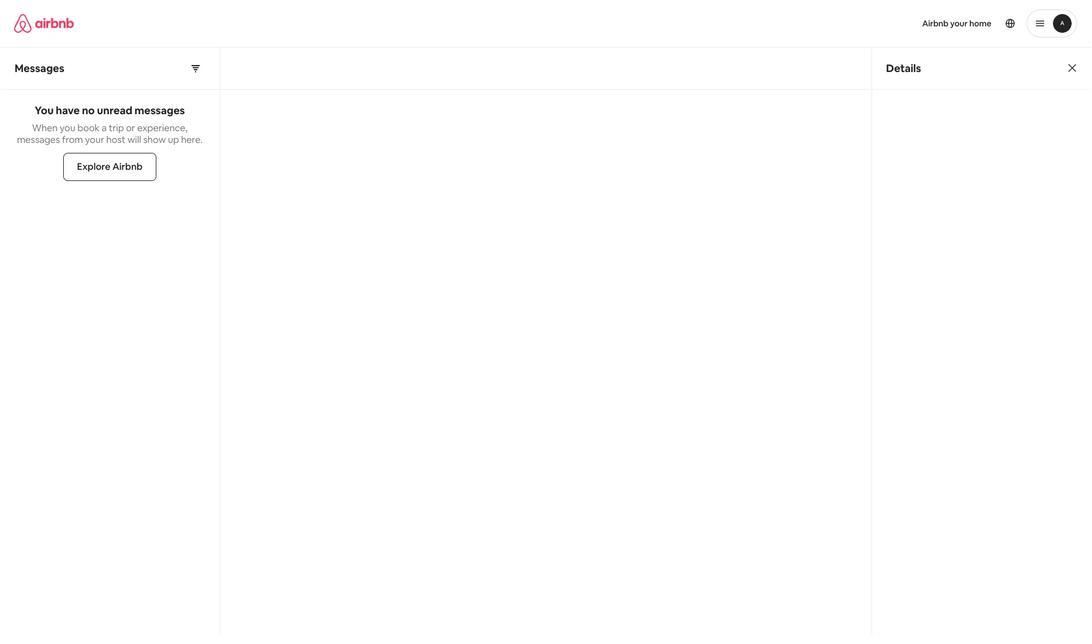 Task type: vqa. For each thing, say whether or not it's contained in the screenshot.
the left TO
no



Task type: describe. For each thing, give the bounding box(es) containing it.
when
[[32, 122, 58, 134]]

show
[[143, 134, 166, 146]]

host
[[106, 134, 125, 146]]

airbnb inside the profile element
[[922, 18, 949, 29]]

messaging page main contents element
[[0, 47, 1091, 636]]

messages
[[15, 61, 64, 75]]

airbnb your home link
[[915, 11, 999, 36]]

filter conversations. current filter: all conversations image
[[191, 64, 200, 73]]

home
[[970, 18, 992, 29]]

up
[[168, 134, 179, 146]]

a
[[102, 122, 107, 134]]

experience,
[[137, 122, 188, 134]]



Task type: locate. For each thing, give the bounding box(es) containing it.
airbnb your home
[[922, 18, 992, 29]]

0 vertical spatial airbnb
[[922, 18, 949, 29]]

messages
[[135, 104, 185, 117], [17, 134, 60, 146]]

0 vertical spatial messages
[[135, 104, 185, 117]]

1 horizontal spatial your
[[950, 18, 968, 29]]

1 horizontal spatial airbnb
[[922, 18, 949, 29]]

you
[[60, 122, 75, 134]]

book
[[77, 122, 100, 134]]

messages down you
[[17, 134, 60, 146]]

0 horizontal spatial your
[[85, 134, 104, 146]]

airbnb down will
[[112, 160, 143, 173]]

1 vertical spatial your
[[85, 134, 104, 146]]

you
[[35, 104, 54, 117]]

your inside you have no unread messages when you book a trip or experience, messages from your host will show up here.
[[85, 134, 104, 146]]

1 vertical spatial airbnb
[[112, 160, 143, 173]]

explore
[[77, 160, 110, 173]]

unread
[[97, 104, 132, 117]]

0 vertical spatial your
[[950, 18, 968, 29]]

your inside the profile element
[[950, 18, 968, 29]]

from
[[62, 134, 83, 146]]

you have no unread messages when you book a trip or experience, messages from your host will show up here.
[[17, 104, 203, 146]]

your left host
[[85, 134, 104, 146]]

profile element
[[560, 0, 1077, 47]]

here.
[[181, 134, 203, 146]]

airbnb
[[922, 18, 949, 29], [112, 160, 143, 173]]

or
[[126, 122, 135, 134]]

will
[[127, 134, 141, 146]]

airbnb inside messaging page main contents 'element'
[[112, 160, 143, 173]]

have
[[56, 104, 80, 117]]

no
[[82, 104, 95, 117]]

airbnb left home
[[922, 18, 949, 29]]

1 horizontal spatial messages
[[135, 104, 185, 117]]

0 horizontal spatial messages
[[17, 134, 60, 146]]

details
[[886, 61, 921, 75]]

1 vertical spatial messages
[[17, 134, 60, 146]]

explore airbnb link
[[63, 153, 157, 181]]

your
[[950, 18, 968, 29], [85, 134, 104, 146]]

trip
[[109, 122, 124, 134]]

explore airbnb
[[77, 160, 143, 173]]

your left home
[[950, 18, 968, 29]]

messages up the experience,
[[135, 104, 185, 117]]

0 horizontal spatial airbnb
[[112, 160, 143, 173]]



